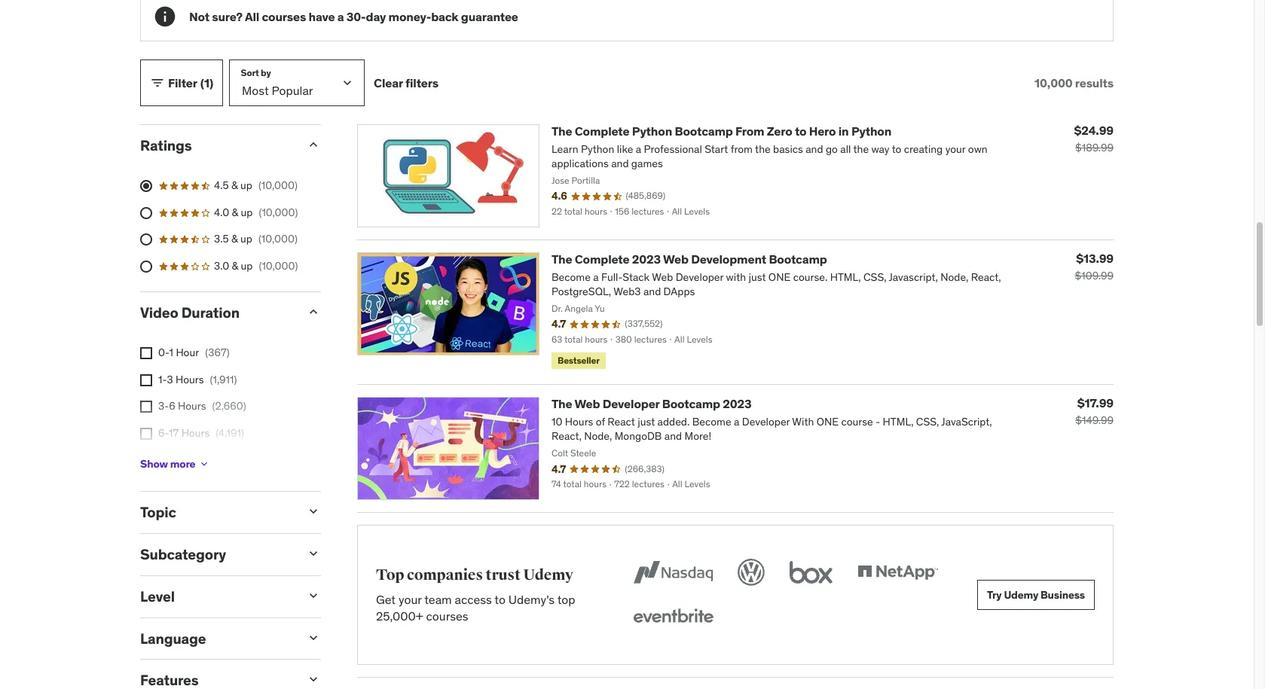 Task type: locate. For each thing, give the bounding box(es) containing it.
small image
[[306, 137, 321, 153], [306, 505, 321, 520], [306, 547, 321, 562], [306, 589, 321, 604], [306, 631, 321, 646]]

$13.99
[[1077, 251, 1114, 266]]

1 vertical spatial courses
[[426, 609, 469, 624]]

top
[[558, 592, 576, 608]]

xsmall image
[[140, 401, 152, 413], [140, 428, 152, 440]]

1 vertical spatial udemy
[[1004, 589, 1039, 602]]

up right the "3.0"
[[241, 259, 253, 273]]

the for the complete 2023 web development bootcamp
[[552, 252, 573, 267]]

1
[[169, 346, 173, 360]]

the
[[552, 124, 573, 139], [552, 252, 573, 267], [552, 397, 573, 412]]

2 vertical spatial small image
[[306, 673, 321, 688]]

topic
[[140, 504, 176, 522]]

2 vertical spatial xsmall image
[[199, 459, 211, 471]]

17+
[[158, 454, 175, 467]]

xsmall image left 1-
[[140, 375, 152, 387]]

courses down team at the bottom left
[[426, 609, 469, 624]]

1 small image from the top
[[306, 137, 321, 153]]

& right 4.0
[[232, 206, 238, 219]]

more
[[170, 458, 196, 471]]

0 vertical spatial 2023
[[632, 252, 661, 267]]

bootcamp
[[675, 124, 733, 139], [769, 252, 827, 267], [662, 397, 721, 412]]

hour
[[176, 346, 199, 360]]

2 up from the top
[[241, 206, 253, 219]]

xsmall image left 6-
[[140, 428, 152, 440]]

17+ hours
[[158, 454, 206, 467]]

team
[[425, 592, 452, 608]]

udemy
[[524, 566, 574, 585], [1004, 589, 1039, 602]]

top companies trust udemy get your team access to udemy's top 25,000+ courses
[[376, 566, 576, 624]]

1 vertical spatial bootcamp
[[769, 252, 827, 267]]

$17.99 $149.99
[[1076, 396, 1114, 428]]

development
[[691, 252, 767, 267]]

(1,911)
[[210, 373, 237, 387]]

small image for subcategory
[[306, 547, 321, 562]]

hours right 3
[[176, 373, 204, 387]]

1 up from the top
[[240, 179, 252, 192]]

2 vertical spatial bootcamp
[[662, 397, 721, 412]]

2 vertical spatial the
[[552, 397, 573, 412]]

from
[[736, 124, 765, 139]]

1 horizontal spatial web
[[663, 252, 689, 267]]

0 horizontal spatial python
[[632, 124, 673, 139]]

not
[[189, 9, 210, 24]]

hours for 3-6 hours
[[178, 400, 206, 413]]

udemy inside top companies trust udemy get your team access to udemy's top 25,000+ courses
[[524, 566, 574, 585]]

1 python from the left
[[632, 124, 673, 139]]

filter
[[168, 75, 197, 90]]

0 vertical spatial to
[[795, 124, 807, 139]]

clear
[[374, 75, 403, 90]]

3 the from the top
[[552, 397, 573, 412]]

bootcamp right 'developer'
[[662, 397, 721, 412]]

xsmall image left 0-
[[140, 348, 152, 360]]

udemy up the "udemy's"
[[524, 566, 574, 585]]

1 & from the top
[[231, 179, 238, 192]]

0 vertical spatial the
[[552, 124, 573, 139]]

1 xsmall image from the top
[[140, 401, 152, 413]]

4 small image from the top
[[306, 589, 321, 604]]

subcategory button
[[140, 546, 294, 564]]

0 vertical spatial xsmall image
[[140, 348, 152, 360]]

2 & from the top
[[232, 206, 238, 219]]

4 up from the top
[[241, 259, 253, 273]]

3-6 hours (2,660)
[[158, 400, 246, 413]]

small image for level
[[306, 589, 321, 604]]

hours right 17+
[[177, 454, 206, 467]]

2 the from the top
[[552, 252, 573, 267]]

xsmall image
[[140, 348, 152, 360], [140, 375, 152, 387], [199, 459, 211, 471]]

hours right 17
[[181, 427, 210, 440]]

complete
[[575, 124, 630, 139], [575, 252, 630, 267]]

web left 'developer'
[[575, 397, 600, 412]]

a
[[338, 9, 344, 24]]

(10,000)
[[258, 179, 298, 192], [259, 206, 298, 219], [258, 232, 298, 246], [259, 259, 298, 273]]

3 small image from the top
[[306, 547, 321, 562]]

1 horizontal spatial udemy
[[1004, 589, 1039, 602]]

hours
[[176, 373, 204, 387], [178, 400, 206, 413], [181, 427, 210, 440], [177, 454, 206, 467]]

& right 3.5
[[231, 232, 238, 246]]

back
[[431, 9, 459, 24]]

up right 3.5
[[240, 232, 252, 246]]

3.0
[[214, 259, 229, 273]]

the for the complete python bootcamp from zero to hero in python
[[552, 124, 573, 139]]

small image for language
[[306, 631, 321, 646]]

xsmall image for 1-
[[140, 375, 152, 387]]

1 horizontal spatial courses
[[426, 609, 469, 624]]

1 vertical spatial 2023
[[723, 397, 752, 412]]

to
[[795, 124, 807, 139], [495, 592, 506, 608]]

companies
[[407, 566, 483, 585]]

volkswagen image
[[735, 557, 768, 590]]

2023
[[632, 252, 661, 267], [723, 397, 752, 412]]

& right 4.5
[[231, 179, 238, 192]]

show
[[140, 458, 168, 471]]

the web developer bootcamp 2023
[[552, 397, 752, 412]]

0 horizontal spatial 2023
[[632, 252, 661, 267]]

1 horizontal spatial python
[[852, 124, 892, 139]]

udemy right try
[[1004, 589, 1039, 602]]

courses
[[262, 9, 306, 24], [426, 609, 469, 624]]

0 vertical spatial courses
[[262, 9, 306, 24]]

2 small image from the top
[[306, 505, 321, 520]]

developer
[[603, 397, 660, 412]]

subcategory
[[140, 546, 226, 564]]

netapp image
[[855, 557, 942, 590]]

hours right 6
[[178, 400, 206, 413]]

1 vertical spatial the
[[552, 252, 573, 267]]

(10,000) up 3.5 & up (10,000) on the top left of page
[[259, 206, 298, 219]]

to inside top companies trust udemy get your team access to udemy's top 25,000+ courses
[[495, 592, 506, 608]]

0 vertical spatial xsmall image
[[140, 401, 152, 413]]

10,000 results status
[[1035, 75, 1114, 90]]

duration
[[181, 304, 240, 322]]

web left the development at right
[[663, 252, 689, 267]]

6-
[[158, 427, 169, 440]]

0 vertical spatial web
[[663, 252, 689, 267]]

xsmall image right more
[[199, 459, 211, 471]]

1 vertical spatial to
[[495, 592, 506, 608]]

web
[[663, 252, 689, 267], [575, 397, 600, 412]]

bootcamp right the development at right
[[769, 252, 827, 267]]

xsmall image left 3-
[[140, 401, 152, 413]]

try udemy business link
[[978, 581, 1095, 611]]

(10,000) down the 4.0 & up (10,000) in the top of the page
[[258, 232, 298, 246]]

0 horizontal spatial web
[[575, 397, 600, 412]]

0 vertical spatial small image
[[150, 76, 165, 91]]

show more
[[140, 458, 196, 471]]

4 & from the top
[[232, 259, 238, 273]]

&
[[231, 179, 238, 192], [232, 206, 238, 219], [231, 232, 238, 246], [232, 259, 238, 273]]

to down trust at bottom left
[[495, 592, 506, 608]]

0 vertical spatial bootcamp
[[675, 124, 733, 139]]

10,000
[[1035, 75, 1073, 90]]

business
[[1041, 589, 1086, 602]]

1 vertical spatial xsmall image
[[140, 428, 152, 440]]

(10,000) down 3.5 & up (10,000) on the top left of page
[[259, 259, 298, 273]]

1 vertical spatial xsmall image
[[140, 375, 152, 387]]

3 up from the top
[[240, 232, 252, 246]]

small image for ratings
[[306, 137, 321, 153]]

1 complete from the top
[[575, 124, 630, 139]]

courses right "all"
[[262, 9, 306, 24]]

try
[[988, 589, 1002, 602]]

complete for 2023
[[575, 252, 630, 267]]

small image
[[150, 76, 165, 91], [306, 305, 321, 320], [306, 673, 321, 688]]

0 vertical spatial complete
[[575, 124, 630, 139]]

1 vertical spatial complete
[[575, 252, 630, 267]]

up right 4.0
[[241, 206, 253, 219]]

0 vertical spatial udemy
[[524, 566, 574, 585]]

& right the "3.0"
[[232, 259, 238, 273]]

language button
[[140, 630, 294, 648]]

bootcamp left from
[[675, 124, 733, 139]]

zero
[[767, 124, 793, 139]]

2 complete from the top
[[575, 252, 630, 267]]

(10,000) up the 4.0 & up (10,000) in the top of the page
[[258, 179, 298, 192]]

1-
[[158, 373, 167, 387]]

python
[[632, 124, 673, 139], [852, 124, 892, 139]]

to right zero
[[795, 124, 807, 139]]

video
[[140, 304, 178, 322]]

4.5 & up (10,000)
[[214, 179, 298, 192]]

1 vertical spatial small image
[[306, 305, 321, 320]]

0 horizontal spatial to
[[495, 592, 506, 608]]

(10,000) for 4.5 & up (10,000)
[[258, 179, 298, 192]]

3 & from the top
[[231, 232, 238, 246]]

1 horizontal spatial to
[[795, 124, 807, 139]]

& for 3.5
[[231, 232, 238, 246]]

2 xsmall image from the top
[[140, 428, 152, 440]]

guarantee
[[461, 9, 519, 24]]

5 small image from the top
[[306, 631, 321, 646]]

all
[[245, 9, 259, 24]]

& for 4.5
[[231, 179, 238, 192]]

0 horizontal spatial udemy
[[524, 566, 574, 585]]

up right 4.5
[[240, 179, 252, 192]]

1 the from the top
[[552, 124, 573, 139]]

& for 3.0
[[232, 259, 238, 273]]

clear filters button
[[374, 60, 439, 107]]



Task type: vqa. For each thing, say whether or not it's contained in the screenshot.


Task type: describe. For each thing, give the bounding box(es) containing it.
show more button
[[140, 450, 211, 480]]

box image
[[786, 557, 837, 590]]

ratings
[[140, 137, 192, 155]]

the complete python bootcamp from zero to hero in python link
[[552, 124, 892, 139]]

$149.99
[[1076, 414, 1114, 428]]

(10,000) for 3.0 & up (10,000)
[[259, 259, 298, 273]]

clear filters
[[374, 75, 439, 90]]

xsmall image for 0-
[[140, 348, 152, 360]]

$13.99 $109.99
[[1075, 251, 1114, 283]]

try udemy business
[[988, 589, 1086, 602]]

$189.99
[[1076, 141, 1114, 155]]

the web developer bootcamp 2023 link
[[552, 397, 752, 412]]

2 python from the left
[[852, 124, 892, 139]]

your
[[399, 592, 422, 608]]

hero
[[809, 124, 836, 139]]

language
[[140, 630, 206, 648]]

filter (1)
[[168, 75, 213, 90]]

xsmall image inside show more button
[[199, 459, 211, 471]]

$24.99
[[1075, 123, 1114, 138]]

4.0
[[214, 206, 229, 219]]

complete for python
[[575, 124, 630, 139]]

in
[[839, 124, 849, 139]]

get
[[376, 592, 396, 608]]

udemy's
[[509, 592, 555, 608]]

3-
[[158, 400, 169, 413]]

eventbrite image
[[630, 602, 717, 635]]

day
[[366, 9, 386, 24]]

& for 4.0
[[232, 206, 238, 219]]

results
[[1076, 75, 1114, 90]]

up for 3.0 & up
[[241, 259, 253, 273]]

3.0 & up (10,000)
[[214, 259, 298, 273]]

hours for 6-17 hours
[[181, 427, 210, 440]]

money-
[[389, 9, 431, 24]]

$17.99
[[1078, 396, 1114, 411]]

video duration button
[[140, 304, 294, 322]]

6-17 hours (4,191)
[[158, 427, 244, 440]]

up for 4.5 & up
[[240, 179, 252, 192]]

bootcamp for from
[[675, 124, 733, 139]]

access
[[455, 592, 492, 608]]

have
[[309, 9, 335, 24]]

(367)
[[205, 346, 230, 360]]

ratings button
[[140, 137, 294, 155]]

trust
[[486, 566, 521, 585]]

(4,191)
[[216, 427, 244, 440]]

up for 3.5 & up
[[240, 232, 252, 246]]

30-
[[347, 9, 366, 24]]

the for the web developer bootcamp 2023
[[552, 397, 573, 412]]

filters
[[406, 75, 439, 90]]

video duration
[[140, 304, 240, 322]]

(10,000) for 4.0 & up (10,000)
[[259, 206, 298, 219]]

udemy inside try udemy business link
[[1004, 589, 1039, 602]]

xsmall image for 6-
[[140, 428, 152, 440]]

1 horizontal spatial 2023
[[723, 397, 752, 412]]

(10,000) for 3.5 & up (10,000)
[[258, 232, 298, 246]]

level button
[[140, 588, 294, 606]]

hours for 1-3 hours
[[176, 373, 204, 387]]

0 horizontal spatial courses
[[262, 9, 306, 24]]

0-1 hour (367)
[[158, 346, 230, 360]]

nasdaq image
[[630, 557, 717, 590]]

up for 4.0 & up
[[241, 206, 253, 219]]

the complete 2023 web development bootcamp link
[[552, 252, 827, 267]]

3.5 & up (10,000)
[[214, 232, 298, 246]]

(2,660)
[[212, 400, 246, 413]]

$24.99 $189.99
[[1075, 123, 1114, 155]]

top
[[376, 566, 404, 585]]

sure?
[[212, 9, 243, 24]]

3.5
[[214, 232, 229, 246]]

courses inside top companies trust udemy get your team access to udemy's top 25,000+ courses
[[426, 609, 469, 624]]

6
[[169, 400, 175, 413]]

the complete 2023 web development bootcamp
[[552, 252, 827, 267]]

1 vertical spatial web
[[575, 397, 600, 412]]

not sure? all courses have a 30-day money-back guarantee
[[189, 9, 519, 24]]

level
[[140, 588, 175, 606]]

bootcamp for 2023
[[662, 397, 721, 412]]

10,000 results
[[1035, 75, 1114, 90]]

0-
[[158, 346, 169, 360]]

25,000+
[[376, 609, 423, 624]]

3
[[167, 373, 173, 387]]

1-3 hours (1,911)
[[158, 373, 237, 387]]

the complete python bootcamp from zero to hero in python
[[552, 124, 892, 139]]

(1)
[[200, 75, 213, 90]]

topic button
[[140, 504, 294, 522]]

small image for topic
[[306, 505, 321, 520]]

xsmall image for 3-
[[140, 401, 152, 413]]

17
[[169, 427, 179, 440]]

4.0 & up (10,000)
[[214, 206, 298, 219]]

4.5
[[214, 179, 229, 192]]



